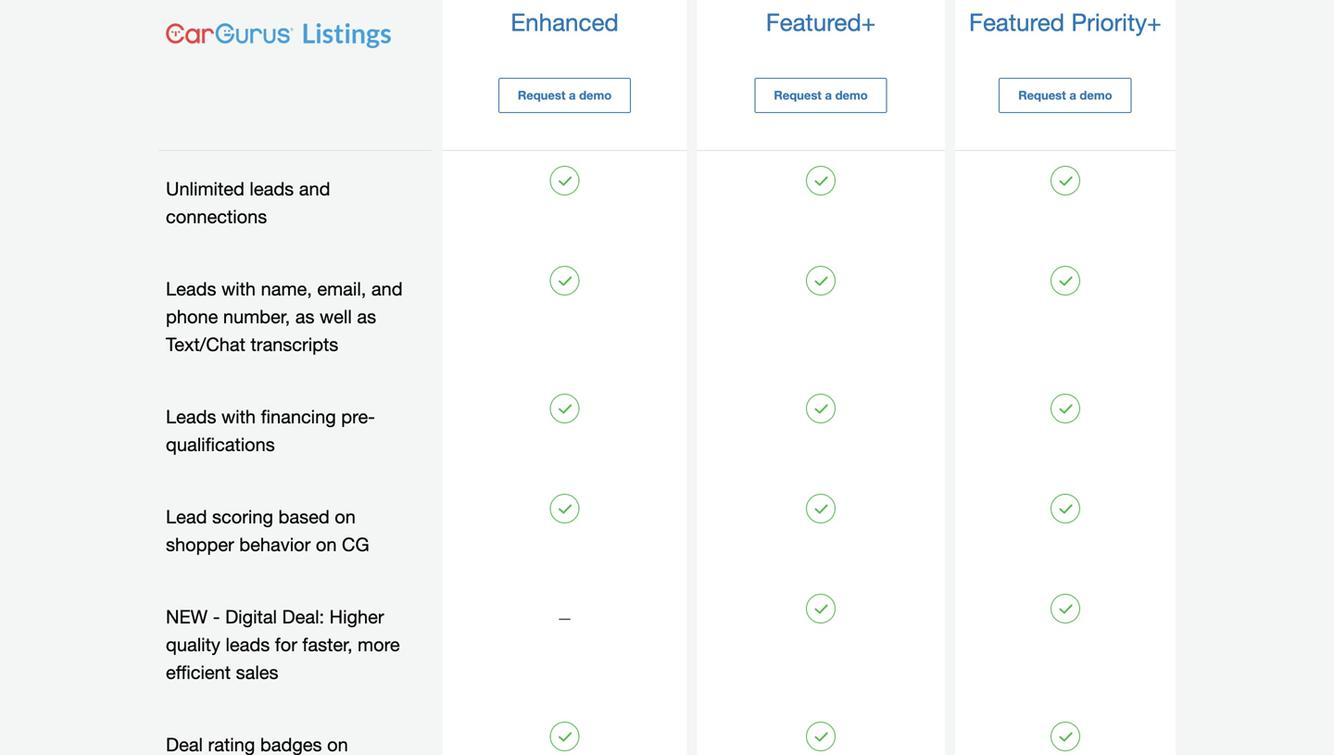 Task type: vqa. For each thing, say whether or not it's contained in the screenshot.
tools
no



Task type: describe. For each thing, give the bounding box(es) containing it.
request a demo link for enhanced
[[498, 78, 631, 113]]

request a demo link for featured priority+
[[999, 78, 1132, 113]]

leads for leads with financing pre- qualifications
[[166, 406, 216, 428]]

leads inside new - digital deal: higher quality leads for faster, more efficient sales
[[226, 634, 270, 656]]

priority+
[[1071, 8, 1162, 36]]

request a demo for enhanced
[[518, 88, 612, 103]]

higher
[[330, 606, 384, 628]]

efficient
[[166, 662, 231, 683]]

0 vertical spatial on
[[335, 506, 356, 528]]

number,
[[223, 306, 290, 328]]

demo for featured priority+
[[1080, 88, 1112, 103]]

leads inside unlimited leads and connections
[[250, 178, 294, 200]]

leads with financing pre- qualifications
[[166, 406, 375, 456]]

name,
[[261, 278, 312, 300]]

unlimited leads and connections
[[166, 178, 330, 228]]

based
[[278, 506, 330, 528]]

demo for featured+
[[835, 88, 868, 103]]

text/chat
[[166, 334, 245, 356]]

email,
[[317, 278, 366, 300]]

new - digital deal: higher quality leads for faster, more efficient sales
[[166, 606, 400, 683]]

enhanced
[[511, 8, 619, 36]]

—
[[557, 610, 572, 627]]

deal:
[[282, 606, 324, 628]]

more
[[358, 634, 400, 656]]

new
[[166, 606, 208, 628]]

request for featured priority+
[[1018, 88, 1066, 103]]

pre-
[[341, 406, 375, 428]]

cg
[[342, 534, 369, 556]]

shopper
[[166, 534, 234, 556]]

a for featured+
[[825, 88, 832, 103]]

and inside unlimited leads and connections
[[299, 178, 330, 200]]



Task type: locate. For each thing, give the bounding box(es) containing it.
2 horizontal spatial a
[[1069, 88, 1076, 103]]

2 request a demo from the left
[[774, 88, 868, 103]]

leads for leads with name, email, and phone number, as well as text/chat transcripts
[[166, 278, 216, 300]]

featured
[[969, 8, 1065, 36]]

quality
[[166, 634, 220, 656]]

1 horizontal spatial request a demo link
[[754, 78, 887, 113]]

3 request a demo link from the left
[[999, 78, 1132, 113]]

lead
[[166, 506, 207, 528]]

0 vertical spatial leads
[[166, 278, 216, 300]]

request a demo link down enhanced
[[498, 78, 631, 113]]

leads
[[250, 178, 294, 200], [226, 634, 270, 656]]

0 horizontal spatial and
[[299, 178, 330, 200]]

1 request from the left
[[518, 88, 566, 103]]

1 request a demo link from the left
[[498, 78, 631, 113]]

request down featured priority+
[[1018, 88, 1066, 103]]

request a demo for featured+
[[774, 88, 868, 103]]

3 request a demo from the left
[[1018, 88, 1112, 103]]

1 horizontal spatial and
[[371, 278, 403, 300]]

financing
[[261, 406, 336, 428]]

2 request a demo link from the left
[[754, 78, 887, 113]]

3 request from the left
[[1018, 88, 1066, 103]]

1 with from the top
[[221, 278, 256, 300]]

1 demo from the left
[[579, 88, 612, 103]]

request
[[518, 88, 566, 103], [774, 88, 822, 103], [1018, 88, 1066, 103]]

1 vertical spatial on
[[316, 534, 337, 556]]

2 request from the left
[[774, 88, 822, 103]]

cargurus listings image
[[166, 23, 391, 48]]

leads with name, email, and phone number, as well as text/chat transcripts
[[166, 278, 403, 356]]

1 a from the left
[[569, 88, 576, 103]]

digital
[[225, 606, 277, 628]]

scoring
[[212, 506, 273, 528]]

3 demo from the left
[[1080, 88, 1112, 103]]

1 request a demo from the left
[[518, 88, 612, 103]]

sales
[[236, 662, 278, 683]]

demo for enhanced
[[579, 88, 612, 103]]

on left cg
[[316, 534, 337, 556]]

0 horizontal spatial a
[[569, 88, 576, 103]]

behavior
[[239, 534, 311, 556]]

unlimited
[[166, 178, 244, 200]]

with
[[221, 278, 256, 300], [221, 406, 256, 428]]

leads inside the leads with name, email, and phone number, as well as text/chat transcripts
[[166, 278, 216, 300]]

request a demo link down featured+
[[754, 78, 887, 113]]

2 a from the left
[[825, 88, 832, 103]]

lead scoring based on shopper behavior on cg
[[166, 506, 369, 556]]

as right well
[[357, 306, 376, 328]]

2 horizontal spatial request a demo
[[1018, 88, 1112, 103]]

0 horizontal spatial request a demo
[[518, 88, 612, 103]]

a down enhanced
[[569, 88, 576, 103]]

with inside leads with financing pre- qualifications
[[221, 406, 256, 428]]

1 horizontal spatial a
[[825, 88, 832, 103]]

0 horizontal spatial as
[[295, 306, 314, 328]]

2 leads from the top
[[166, 406, 216, 428]]

1 as from the left
[[295, 306, 314, 328]]

demo down priority+
[[1080, 88, 1112, 103]]

phone
[[166, 306, 218, 328]]

0 vertical spatial leads
[[250, 178, 294, 200]]

0 horizontal spatial request
[[518, 88, 566, 103]]

request a demo link
[[498, 78, 631, 113], [754, 78, 887, 113], [999, 78, 1132, 113]]

leads down digital
[[226, 634, 270, 656]]

request down featured+
[[774, 88, 822, 103]]

with up number,
[[221, 278, 256, 300]]

a down featured+
[[825, 88, 832, 103]]

request a demo link for featured+
[[754, 78, 887, 113]]

1 leads from the top
[[166, 278, 216, 300]]

request for enhanced
[[518, 88, 566, 103]]

2 as from the left
[[357, 306, 376, 328]]

2 horizontal spatial demo
[[1080, 88, 1112, 103]]

connections
[[166, 206, 267, 228]]

1 horizontal spatial request
[[774, 88, 822, 103]]

2 demo from the left
[[835, 88, 868, 103]]

2 with from the top
[[221, 406, 256, 428]]

request down enhanced
[[518, 88, 566, 103]]

featured+
[[766, 8, 876, 36]]

leads up connections
[[250, 178, 294, 200]]

1 vertical spatial with
[[221, 406, 256, 428]]

1 horizontal spatial demo
[[835, 88, 868, 103]]

0 horizontal spatial request a demo link
[[498, 78, 631, 113]]

on
[[335, 506, 356, 528], [316, 534, 337, 556]]

as
[[295, 306, 314, 328], [357, 306, 376, 328]]

featured priority+
[[969, 8, 1162, 36]]

0 vertical spatial with
[[221, 278, 256, 300]]

and inside the leads with name, email, and phone number, as well as text/chat transcripts
[[371, 278, 403, 300]]

a down featured priority+
[[1069, 88, 1076, 103]]

leads up phone
[[166, 278, 216, 300]]

transcripts
[[251, 334, 338, 356]]

2 horizontal spatial request
[[1018, 88, 1066, 103]]

1 vertical spatial leads
[[166, 406, 216, 428]]

and
[[299, 178, 330, 200], [371, 278, 403, 300]]

with for name,
[[221, 278, 256, 300]]

for
[[275, 634, 297, 656]]

request a demo down enhanced
[[518, 88, 612, 103]]

with up qualifications
[[221, 406, 256, 428]]

1 horizontal spatial as
[[357, 306, 376, 328]]

with for financing
[[221, 406, 256, 428]]

-
[[213, 606, 220, 628]]

3 a from the left
[[1069, 88, 1076, 103]]

1 horizontal spatial request a demo
[[774, 88, 868, 103]]

request a demo
[[518, 88, 612, 103], [774, 88, 868, 103], [1018, 88, 1112, 103]]

a for featured priority+
[[1069, 88, 1076, 103]]

leads up qualifications
[[166, 406, 216, 428]]

request a demo down featured priority+
[[1018, 88, 1112, 103]]

0 vertical spatial and
[[299, 178, 330, 200]]

leads inside leads with financing pre- qualifications
[[166, 406, 216, 428]]

request for featured+
[[774, 88, 822, 103]]

demo down enhanced
[[579, 88, 612, 103]]

leads
[[166, 278, 216, 300], [166, 406, 216, 428]]

request a demo down featured+
[[774, 88, 868, 103]]

0 horizontal spatial demo
[[579, 88, 612, 103]]

faster,
[[302, 634, 353, 656]]

on up cg
[[335, 506, 356, 528]]

well
[[320, 306, 352, 328]]

as up transcripts
[[295, 306, 314, 328]]

demo down featured+
[[835, 88, 868, 103]]

demo
[[579, 88, 612, 103], [835, 88, 868, 103], [1080, 88, 1112, 103]]

a
[[569, 88, 576, 103], [825, 88, 832, 103], [1069, 88, 1076, 103]]

request a demo link down featured priority+
[[999, 78, 1132, 113]]

request a demo for featured priority+
[[1018, 88, 1112, 103]]

1 vertical spatial and
[[371, 278, 403, 300]]

a for enhanced
[[569, 88, 576, 103]]

with inside the leads with name, email, and phone number, as well as text/chat transcripts
[[221, 278, 256, 300]]

1 vertical spatial leads
[[226, 634, 270, 656]]

2 horizontal spatial request a demo link
[[999, 78, 1132, 113]]

qualifications
[[166, 434, 275, 456]]



